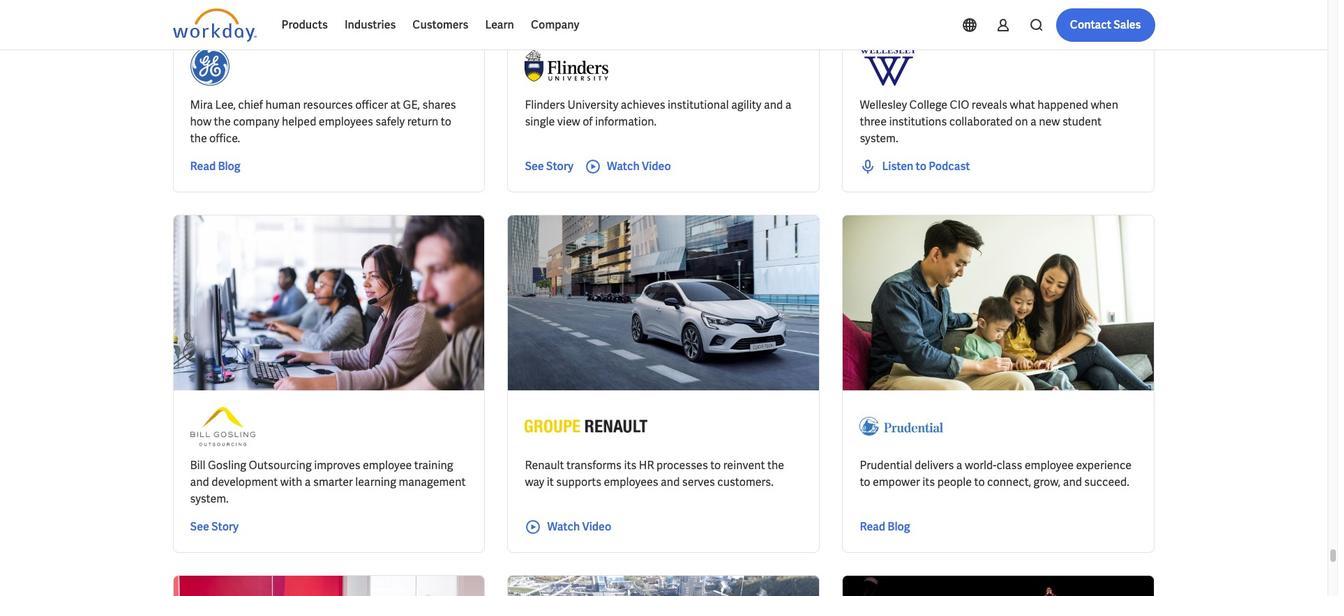 Task type: vqa. For each thing, say whether or not it's contained in the screenshot.
the Announcements and academics dashboard on two mobile phones. image
no



Task type: locate. For each thing, give the bounding box(es) containing it.
watch video down information.
[[607, 159, 671, 173]]

clear all button
[[541, 8, 587, 36]]

1 vertical spatial its
[[923, 475, 935, 489]]

read blog down empower
[[860, 519, 910, 534]]

institutions
[[889, 114, 947, 129]]

topic
[[184, 15, 208, 28]]

1 vertical spatial watch
[[547, 519, 580, 534]]

1 horizontal spatial employees
[[604, 475, 658, 489]]

see story link down single
[[525, 158, 573, 175]]

story down view
[[546, 159, 573, 173]]

a
[[785, 97, 792, 112], [1031, 114, 1037, 129], [956, 458, 963, 473], [305, 475, 311, 489]]

view
[[557, 114, 580, 129]]

see story link down development
[[190, 519, 239, 536]]

video down supports
[[582, 519, 611, 534]]

experience
[[1076, 458, 1132, 473]]

read blog link
[[190, 158, 240, 175], [860, 519, 910, 536]]

system. down 'bill'
[[190, 492, 229, 506]]

0 vertical spatial video
[[642, 159, 671, 173]]

its left the hr
[[624, 458, 637, 473]]

1 horizontal spatial see
[[525, 159, 544, 173]]

on
[[1015, 114, 1028, 129]]

employees
[[319, 114, 373, 129], [604, 475, 658, 489]]

watch for watch video link to the top
[[607, 159, 640, 173]]

1 horizontal spatial employee
[[1025, 458, 1074, 473]]

what
[[1010, 97, 1035, 112]]

prudential
[[860, 458, 912, 473]]

0 horizontal spatial read blog link
[[190, 158, 240, 175]]

0 horizontal spatial read blog
[[190, 159, 240, 173]]

a inside wellesley college cio reveals what happened when three institutions collaborated on a new student system.
[[1031, 114, 1037, 129]]

at
[[390, 97, 401, 112]]

0 vertical spatial system.
[[860, 131, 898, 146]]

bill gosling outsourcing image
[[190, 407, 255, 446]]

its
[[624, 458, 637, 473], [923, 475, 935, 489]]

video down "flinders university achieves institutional agility and a single view of information."
[[642, 159, 671, 173]]

to down world- on the right bottom
[[974, 475, 985, 489]]

story
[[546, 159, 573, 173], [211, 519, 239, 534]]

and
[[764, 97, 783, 112], [190, 475, 209, 489], [661, 475, 680, 489], [1063, 475, 1082, 489]]

ge,
[[403, 97, 420, 112]]

blog down empower
[[888, 519, 910, 534]]

read blog link down empower
[[860, 519, 910, 536]]

1 vertical spatial the
[[190, 131, 207, 146]]

see story link
[[525, 158, 573, 175], [190, 519, 239, 536]]

1 vertical spatial see
[[190, 519, 209, 534]]

story down development
[[211, 519, 239, 534]]

0 vertical spatial watch video
[[607, 159, 671, 173]]

and inside "flinders university achieves institutional agility and a single view of information."
[[764, 97, 783, 112]]

employee up "learning"
[[363, 458, 412, 473]]

1 vertical spatial read blog
[[860, 519, 910, 534]]

watch for watch video link to the bottom
[[547, 519, 580, 534]]

to up serves
[[710, 458, 721, 473]]

reveals
[[972, 97, 1008, 112]]

0 vertical spatial its
[[624, 458, 637, 473]]

to
[[441, 114, 451, 129], [916, 159, 927, 173], [710, 458, 721, 473], [860, 475, 870, 489], [974, 475, 985, 489]]

the up office.
[[214, 114, 231, 129]]

0 horizontal spatial watch
[[547, 519, 580, 534]]

flinders
[[525, 97, 565, 112]]

1 horizontal spatial its
[[923, 475, 935, 489]]

1 horizontal spatial system.
[[860, 131, 898, 146]]

1 vertical spatial watch video link
[[525, 519, 611, 536]]

contact
[[1070, 17, 1112, 32]]

contact sales link
[[1056, 8, 1155, 42]]

1 horizontal spatial see story
[[525, 159, 573, 173]]

video for watch video link to the bottom
[[582, 519, 611, 534]]

more
[[479, 15, 502, 28]]

a right agility
[[785, 97, 792, 112]]

employees inside "renault transforms its hr processes to reinvent the way it supports employees and serves customers."
[[604, 475, 658, 489]]

bill
[[190, 458, 206, 473]]

watch video down supports
[[547, 519, 611, 534]]

1 employee from the left
[[363, 458, 412, 473]]

1 vertical spatial read blog link
[[860, 519, 910, 536]]

mira
[[190, 97, 213, 112]]

the prudential insurance company of america image
[[860, 407, 944, 446]]

see story down single
[[525, 159, 573, 173]]

a inside "flinders university achieves institutional agility and a single view of information."
[[785, 97, 792, 112]]

blog for how
[[218, 159, 240, 173]]

read down office.
[[190, 159, 216, 173]]

1 horizontal spatial read blog
[[860, 519, 910, 534]]

1 vertical spatial story
[[211, 519, 239, 534]]

0 horizontal spatial system.
[[190, 492, 229, 506]]

clear all
[[545, 15, 582, 28]]

company
[[233, 114, 279, 129]]

business outcome
[[345, 15, 428, 28]]

employee
[[363, 458, 412, 473], [1025, 458, 1074, 473]]

all
[[571, 15, 582, 28]]

it
[[547, 475, 554, 489]]

transforms
[[567, 458, 622, 473]]

read
[[190, 159, 216, 173], [860, 519, 885, 534]]

business
[[345, 15, 385, 28]]

connect,
[[987, 475, 1031, 489]]

blog
[[218, 159, 240, 173], [888, 519, 910, 534]]

2 horizontal spatial the
[[767, 458, 784, 473]]

0 vertical spatial watch
[[607, 159, 640, 173]]

0 vertical spatial employees
[[319, 114, 373, 129]]

Search Customer Stories text field
[[957, 9, 1128, 33]]

when
[[1091, 97, 1118, 112]]

the right reinvent
[[767, 458, 784, 473]]

office.
[[209, 131, 240, 146]]

human
[[265, 97, 301, 112]]

0 horizontal spatial its
[[624, 458, 637, 473]]

0 vertical spatial read blog
[[190, 159, 240, 173]]

0 horizontal spatial see story
[[190, 519, 239, 534]]

0 vertical spatial read
[[190, 159, 216, 173]]

1 vertical spatial blog
[[888, 519, 910, 534]]

to inside "renault transforms its hr processes to reinvent the way it supports employees and serves customers."
[[710, 458, 721, 473]]

sales
[[1114, 17, 1141, 32]]

learn button
[[477, 8, 523, 42]]

read blog link down office.
[[190, 158, 240, 175]]

learning
[[355, 475, 396, 489]]

1 horizontal spatial watch
[[607, 159, 640, 173]]

renault
[[525, 458, 564, 473]]

information.
[[595, 114, 657, 129]]

0 horizontal spatial employee
[[363, 458, 412, 473]]

employee up grow, on the bottom
[[1025, 458, 1074, 473]]

and down processes
[[661, 475, 680, 489]]

blog down office.
[[218, 159, 240, 173]]

and right grow, on the bottom
[[1063, 475, 1082, 489]]

collaborated
[[949, 114, 1013, 129]]

employees down resources
[[319, 114, 373, 129]]

1 horizontal spatial see story link
[[525, 158, 573, 175]]

to right listen
[[916, 159, 927, 173]]

0 vertical spatial see story link
[[525, 158, 573, 175]]

see
[[525, 159, 544, 173], [190, 519, 209, 534]]

1 vertical spatial employees
[[604, 475, 658, 489]]

and right agility
[[764, 97, 783, 112]]

to down prudential in the right of the page
[[860, 475, 870, 489]]

0 horizontal spatial see
[[190, 519, 209, 534]]

watch video
[[607, 159, 671, 173], [547, 519, 611, 534]]

training
[[414, 458, 453, 473]]

college
[[910, 97, 948, 112]]

see down 'bill'
[[190, 519, 209, 534]]

to down shares on the left of the page
[[441, 114, 451, 129]]

resources
[[303, 97, 353, 112]]

clear
[[545, 15, 569, 28]]

1 vertical spatial watch video
[[547, 519, 611, 534]]

system. down three
[[860, 131, 898, 146]]

podcast
[[929, 159, 970, 173]]

1 vertical spatial read
[[860, 519, 885, 534]]

watch down information.
[[607, 159, 640, 173]]

1 vertical spatial see story link
[[190, 519, 239, 536]]

the down how
[[190, 131, 207, 146]]

1 vertical spatial video
[[582, 519, 611, 534]]

0 vertical spatial read blog link
[[190, 158, 240, 175]]

0 horizontal spatial the
[[190, 131, 207, 146]]

1 vertical spatial system.
[[190, 492, 229, 506]]

read blog down office.
[[190, 159, 240, 173]]

and down 'bill'
[[190, 475, 209, 489]]

its inside "renault transforms its hr processes to reinvent the way it supports employees and serves customers."
[[624, 458, 637, 473]]

1 horizontal spatial blog
[[888, 519, 910, 534]]

2 vertical spatial the
[[767, 458, 784, 473]]

way
[[525, 475, 544, 489]]

watch video link down supports
[[525, 519, 611, 536]]

a right with
[[305, 475, 311, 489]]

0 vertical spatial see story
[[525, 159, 573, 173]]

2 employee from the left
[[1025, 458, 1074, 473]]

see down single
[[525, 159, 544, 173]]

its down delivers
[[923, 475, 935, 489]]

0 horizontal spatial employees
[[319, 114, 373, 129]]

a right on
[[1031, 114, 1037, 129]]

0 horizontal spatial video
[[582, 519, 611, 534]]

0 horizontal spatial blog
[[218, 159, 240, 173]]

watch down it
[[547, 519, 580, 534]]

read for prudential delivers a world-class employee experience to empower its people to connect, grow, and succeed.
[[860, 519, 885, 534]]

0 vertical spatial story
[[546, 159, 573, 173]]

watch
[[607, 159, 640, 173], [547, 519, 580, 534]]

blog for its
[[888, 519, 910, 534]]

1 horizontal spatial read
[[860, 519, 885, 534]]

1 horizontal spatial video
[[642, 159, 671, 173]]

1 horizontal spatial read blog link
[[860, 519, 910, 536]]

with
[[280, 475, 302, 489]]

read down empower
[[860, 519, 885, 534]]

see story down development
[[190, 519, 239, 534]]

0 horizontal spatial read
[[190, 159, 216, 173]]

employees down the hr
[[604, 475, 658, 489]]

video
[[642, 159, 671, 173], [582, 519, 611, 534]]

a up people
[[956, 458, 963, 473]]

watch video link down information.
[[585, 158, 671, 175]]

0 vertical spatial blog
[[218, 159, 240, 173]]

listen
[[882, 159, 914, 173]]

0 horizontal spatial story
[[211, 519, 239, 534]]

0 vertical spatial the
[[214, 114, 231, 129]]

watch video link
[[585, 158, 671, 175], [525, 519, 611, 536]]



Task type: describe. For each thing, give the bounding box(es) containing it.
system. inside wellesley college cio reveals what happened when three institutions collaborated on a new student system.
[[860, 131, 898, 146]]

and inside bill gosling outsourcing improves employee training and development with a smarter learning management system.
[[190, 475, 209, 489]]

topic button
[[173, 8, 236, 36]]

hr
[[639, 458, 654, 473]]

system. inside bill gosling outsourcing improves employee training and development with a smarter learning management system.
[[190, 492, 229, 506]]

safely
[[376, 114, 405, 129]]

read blog link for mira lee, chief human resources officer at ge, shares how the company helped employees safely return to the office.
[[190, 158, 240, 175]]

officer
[[355, 97, 388, 112]]

business outcome button
[[334, 8, 456, 36]]

of
[[583, 114, 593, 129]]

employee inside prudential delivers a world-class employee experience to empower its people to connect, grow, and succeed.
[[1025, 458, 1074, 473]]

gosling
[[208, 458, 246, 473]]

company button
[[523, 8, 588, 42]]

read for mira lee, chief human resources officer at ge, shares how the company helped employees safely return to the office.
[[190, 159, 216, 173]]

its inside prudential delivers a world-class employee experience to empower its people to connect, grow, and succeed.
[[923, 475, 935, 489]]

listen to podcast
[[882, 159, 970, 173]]

bill gosling outsourcing improves employee training and development with a smarter learning management system.
[[190, 458, 466, 506]]

company
[[531, 17, 579, 32]]

products
[[282, 17, 328, 32]]

industry
[[258, 15, 295, 28]]

and inside prudential delivers a world-class employee experience to empower its people to connect, grow, and succeed.
[[1063, 475, 1082, 489]]

a inside bill gosling outsourcing improves employee training and development with a smarter learning management system.
[[305, 475, 311, 489]]

a inside prudential delivers a world-class employee experience to empower its people to connect, grow, and succeed.
[[956, 458, 963, 473]]

read blog for prudential delivers a world-class employee experience to empower its people to connect, grow, and succeed.
[[860, 519, 910, 534]]

serves
[[682, 475, 715, 489]]

0 vertical spatial see
[[525, 159, 544, 173]]

wellesley
[[860, 97, 907, 112]]

university
[[568, 97, 618, 112]]

general electric international, inc. image
[[190, 46, 229, 86]]

helped
[[282, 114, 316, 129]]

watch video for watch video link to the bottom
[[547, 519, 611, 534]]

and inside "renault transforms its hr processes to reinvent the way it supports employees and serves customers."
[[661, 475, 680, 489]]

employees inside mira lee, chief human resources officer at ge, shares how the company helped employees safely return to the office.
[[319, 114, 373, 129]]

grow,
[[1034, 475, 1061, 489]]

1 horizontal spatial the
[[214, 114, 231, 129]]

industry button
[[247, 8, 323, 36]]

new
[[1039, 114, 1060, 129]]

management
[[399, 475, 466, 489]]

return
[[407, 114, 438, 129]]

flinders university image
[[525, 46, 609, 86]]

0 vertical spatial watch video link
[[585, 158, 671, 175]]

wellesley college cio reveals what happened when three institutions collaborated on a new student system.
[[860, 97, 1118, 146]]

chief
[[238, 97, 263, 112]]

world-
[[965, 458, 997, 473]]

single
[[525, 114, 555, 129]]

mira lee, chief human resources officer at ge, shares how the company helped employees safely return to the office.
[[190, 97, 456, 146]]

succeed.
[[1085, 475, 1130, 489]]

prudential delivers a world-class employee experience to empower its people to connect, grow, and succeed.
[[860, 458, 1132, 489]]

achieves
[[621, 97, 665, 112]]

how
[[190, 114, 211, 129]]

improves
[[314, 458, 360, 473]]

shares
[[422, 97, 456, 112]]

more button
[[468, 8, 530, 36]]

renault s.a.s image
[[525, 407, 648, 446]]

customers.
[[717, 475, 774, 489]]

development
[[212, 475, 278, 489]]

go to the homepage image
[[173, 8, 256, 42]]

industries button
[[336, 8, 404, 42]]

read blog link for prudential delivers a world-class employee experience to empower its people to connect, grow, and succeed.
[[860, 519, 910, 536]]

learn
[[485, 17, 514, 32]]

happened
[[1038, 97, 1088, 112]]

the inside "renault transforms its hr processes to reinvent the way it supports employees and serves customers."
[[767, 458, 784, 473]]

1 horizontal spatial story
[[546, 159, 573, 173]]

delivers
[[915, 458, 954, 473]]

empower
[[873, 475, 920, 489]]

smarter
[[313, 475, 353, 489]]

video for watch video link to the top
[[642, 159, 671, 173]]

outcome
[[387, 15, 428, 28]]

products button
[[273, 8, 336, 42]]

1 vertical spatial see story
[[190, 519, 239, 534]]

customers button
[[404, 8, 477, 42]]

wellesley college image
[[860, 46, 917, 86]]

watch video for watch video link to the top
[[607, 159, 671, 173]]

student
[[1063, 114, 1102, 129]]

people
[[937, 475, 972, 489]]

industries
[[345, 17, 396, 32]]

flinders university achieves institutional agility and a single view of information.
[[525, 97, 792, 129]]

cio
[[950, 97, 969, 112]]

outsourcing
[[249, 458, 312, 473]]

reinvent
[[723, 458, 765, 473]]

supports
[[556, 475, 602, 489]]

agility
[[731, 97, 762, 112]]

customers
[[413, 17, 468, 32]]

listen to podcast link
[[860, 158, 970, 175]]

lee,
[[215, 97, 236, 112]]

contact sales
[[1070, 17, 1141, 32]]

to inside mira lee, chief human resources officer at ge, shares how the company helped employees safely return to the office.
[[441, 114, 451, 129]]

read blog for mira lee, chief human resources officer at ge, shares how the company helped employees safely return to the office.
[[190, 159, 240, 173]]

institutional
[[668, 97, 729, 112]]

processes
[[657, 458, 708, 473]]

employee inside bill gosling outsourcing improves employee training and development with a smarter learning management system.
[[363, 458, 412, 473]]

class
[[997, 458, 1022, 473]]

renault transforms its hr processes to reinvent the way it supports employees and serves customers.
[[525, 458, 784, 489]]

0 horizontal spatial see story link
[[190, 519, 239, 536]]



